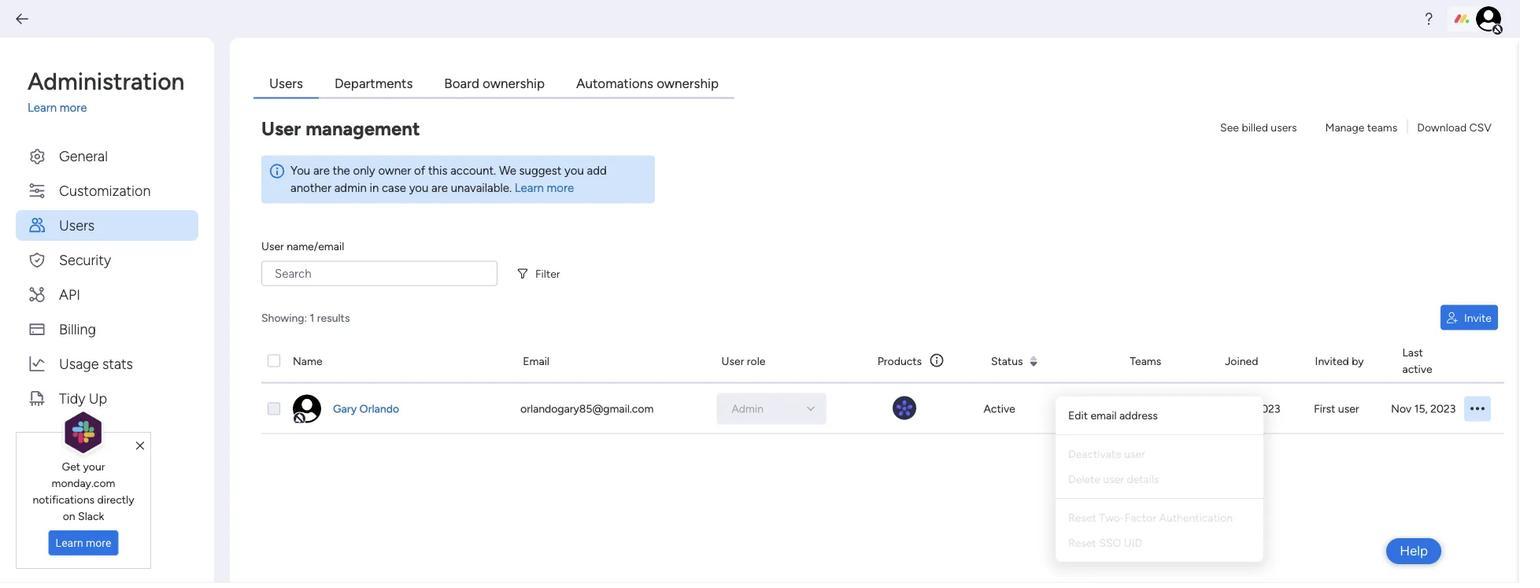 Task type: vqa. For each thing, say whether or not it's contained in the screenshot.
stands.
no



Task type: describe. For each thing, give the bounding box(es) containing it.
stats
[[102, 355, 133, 372]]

name/email
[[287, 240, 344, 253]]

more for learn more button
[[86, 537, 111, 550]]

you
[[291, 163, 310, 178]]

gary orlando link
[[331, 401, 402, 417]]

users link
[[254, 69, 319, 99]]

showing:
[[261, 311, 307, 324]]

tidy
[[59, 390, 85, 407]]

admin
[[732, 402, 764, 416]]

manage teams button
[[1319, 115, 1404, 140]]

ownership for board ownership
[[483, 75, 545, 91]]

another
[[291, 181, 331, 195]]

tidy up
[[59, 390, 107, 407]]

up
[[89, 390, 107, 407]]

filter button
[[513, 261, 570, 287]]

usage stats
[[59, 355, 133, 372]]

this
[[428, 163, 448, 178]]

in
[[370, 181, 379, 195]]

download
[[1417, 120, 1467, 134]]

tidy up button
[[16, 383, 198, 414]]

usage stats button
[[16, 348, 198, 379]]

admin
[[334, 181, 367, 195]]

user for user role
[[722, 354, 744, 368]]

2023 for nov 14, 2023
[[1255, 402, 1281, 416]]

v2 surface invite image
[[1447, 312, 1458, 323]]

invited by
[[1315, 354, 1364, 368]]

ownership for automations ownership
[[657, 75, 719, 91]]

dapulse x slim image
[[136, 439, 144, 453]]

learn for learn more button
[[56, 537, 83, 550]]

status
[[991, 354, 1023, 368]]

nov 15, 2023
[[1391, 402, 1456, 416]]

Search text field
[[261, 261, 498, 286]]

edit email address
[[1068, 409, 1158, 422]]

add or edit team image
[[1125, 397, 1149, 421]]

user for delete
[[1103, 473, 1124, 486]]

row containing gary orlando
[[261, 384, 1505, 434]]

users button
[[16, 210, 198, 241]]

learn more for 'learn more' link to the right
[[515, 181, 574, 195]]

14,
[[1239, 402, 1252, 416]]

csv
[[1470, 120, 1492, 134]]

learn more button
[[49, 531, 118, 556]]

last active
[[1403, 346, 1433, 376]]

unavailable.
[[451, 181, 512, 195]]

1 horizontal spatial users
[[269, 75, 303, 91]]

download csv button
[[1411, 115, 1498, 140]]

nov for nov 14, 2023
[[1215, 402, 1236, 416]]

active
[[984, 402, 1015, 416]]

role
[[747, 354, 766, 368]]

details
[[1127, 473, 1159, 486]]

delete user details
[[1068, 473, 1159, 486]]

case
[[382, 181, 406, 195]]

0 vertical spatial learn more link
[[28, 99, 198, 117]]

manage teams
[[1325, 120, 1398, 134]]

results
[[317, 311, 350, 324]]

name
[[293, 354, 322, 368]]

users
[[1271, 120, 1297, 134]]

download csv
[[1417, 120, 1492, 134]]

authentication
[[1159, 511, 1233, 525]]

1 horizontal spatial you
[[565, 163, 584, 178]]

general
[[59, 147, 108, 164]]

15,
[[1414, 402, 1428, 416]]

suggest
[[519, 163, 562, 178]]

monday.com
[[52, 476, 115, 490]]

api
[[59, 286, 80, 303]]

user for user name/email
[[261, 240, 284, 253]]

owner
[[378, 163, 411, 178]]

we
[[499, 163, 516, 178]]

administration learn more
[[28, 67, 185, 115]]

orlando
[[360, 402, 399, 416]]

reset sso uid
[[1068, 537, 1142, 550]]

active
[[1403, 363, 1433, 376]]

reset two-factor authentication menu item
[[1068, 509, 1251, 527]]

reset for reset two-factor authentication
[[1068, 511, 1097, 525]]

board
[[444, 75, 479, 91]]

help image
[[1421, 11, 1437, 27]]

you are the only owner of this account. we suggest you add another admin in case you are unavailable.
[[291, 163, 607, 195]]

your
[[83, 460, 105, 473]]

only
[[353, 163, 375, 178]]

delete user details menu item
[[1068, 470, 1251, 489]]

board ownership
[[444, 75, 545, 91]]

see
[[1220, 120, 1239, 134]]

gary orlando image
[[1476, 6, 1501, 31]]

manage
[[1325, 120, 1365, 134]]

user name/email
[[261, 240, 344, 253]]

learn more for learn more button
[[56, 537, 111, 550]]

uid
[[1124, 537, 1142, 550]]

see billed users
[[1220, 120, 1297, 134]]

customization
[[59, 182, 151, 199]]

on
[[63, 509, 75, 523]]

0 horizontal spatial are
[[313, 163, 330, 178]]

user for deactivate
[[1124, 448, 1145, 461]]

administration
[[28, 67, 185, 95]]



Task type: locate. For each thing, give the bounding box(es) containing it.
teams
[[1130, 354, 1161, 368]]

security
[[59, 251, 111, 268]]

1 horizontal spatial learn more link
[[515, 181, 574, 195]]

0 vertical spatial more
[[60, 101, 87, 115]]

showing: 1 results
[[261, 311, 350, 324]]

see billed users button
[[1214, 115, 1303, 140]]

users
[[269, 75, 303, 91], [59, 217, 95, 233]]

first user
[[1314, 402, 1359, 416]]

2023 right 14,
[[1255, 402, 1281, 416]]

reset inside 'menu item'
[[1068, 537, 1097, 550]]

user inside row
[[722, 354, 744, 368]]

1 vertical spatial are
[[432, 181, 448, 195]]

learn more inside button
[[56, 537, 111, 550]]

more for 'learn more' link to the right
[[547, 181, 574, 195]]

email
[[1091, 409, 1117, 422]]

automations ownership
[[576, 75, 719, 91]]

deactivate user
[[1068, 448, 1145, 461]]

user
[[1338, 402, 1359, 416], [1124, 448, 1145, 461], [1103, 473, 1124, 486]]

slack
[[78, 509, 104, 523]]

users up the user management
[[269, 75, 303, 91]]

of
[[414, 163, 425, 178]]

reset two-factor authentication
[[1068, 511, 1233, 525]]

user right first
[[1338, 402, 1359, 416]]

joined
[[1225, 354, 1258, 368]]

2 vertical spatial user
[[722, 354, 744, 368]]

1 horizontal spatial nov
[[1391, 402, 1412, 416]]

0 horizontal spatial you
[[409, 181, 429, 195]]

reset sso uid menu item
[[1068, 534, 1251, 553]]

more down suggest
[[547, 181, 574, 195]]

reset inside menu item
[[1068, 511, 1097, 525]]

customization button
[[16, 175, 198, 206]]

learn
[[28, 101, 57, 115], [515, 181, 544, 195], [56, 537, 83, 550]]

learn for 'learn more' link to the right
[[515, 181, 544, 195]]

0 horizontal spatial learn more
[[56, 537, 111, 550]]

1 vertical spatial you
[[409, 181, 429, 195]]

row containing last active
[[261, 340, 1505, 384]]

last
[[1403, 346, 1423, 359]]

2 vertical spatial user
[[1103, 473, 1124, 486]]

departments
[[335, 75, 413, 91]]

learn down suggest
[[515, 181, 544, 195]]

deactivate user menu item
[[1068, 445, 1251, 464]]

reset left the sso
[[1068, 537, 1097, 550]]

more down 'slack'
[[86, 537, 111, 550]]

0 vertical spatial user
[[1338, 402, 1359, 416]]

invite button
[[1441, 305, 1498, 330]]

learn inside administration learn more
[[28, 101, 57, 115]]

learn more link
[[28, 99, 198, 117], [515, 181, 574, 195]]

nov
[[1215, 402, 1236, 416], [1391, 402, 1412, 416]]

invited
[[1315, 354, 1349, 368]]

get your monday.com notifications directly on slack
[[33, 460, 134, 523]]

row
[[261, 340, 1505, 384], [261, 384, 1505, 434]]

back to workspace image
[[14, 11, 30, 27]]

usage
[[59, 355, 99, 372]]

0 vertical spatial you
[[565, 163, 584, 178]]

2 reset from the top
[[1068, 537, 1097, 550]]

2023
[[1255, 402, 1281, 416], [1431, 402, 1456, 416]]

more inside administration learn more
[[60, 101, 87, 115]]

1
[[310, 311, 314, 324]]

1 vertical spatial learn more link
[[515, 181, 574, 195]]

learn more down suggest
[[515, 181, 574, 195]]

more inside button
[[86, 537, 111, 550]]

invite
[[1464, 311, 1492, 324]]

1 vertical spatial user
[[261, 240, 284, 253]]

user for first
[[1338, 402, 1359, 416]]

help
[[1400, 543, 1428, 559]]

user left role
[[722, 354, 744, 368]]

0 horizontal spatial nov
[[1215, 402, 1236, 416]]

security button
[[16, 244, 198, 275]]

factor
[[1125, 511, 1156, 525]]

products
[[878, 354, 922, 368]]

api button
[[16, 279, 198, 310]]

are down 'this'
[[432, 181, 448, 195]]

nov 14, 2023
[[1215, 402, 1281, 416]]

users inside button
[[59, 217, 95, 233]]

ownership right "automations"
[[657, 75, 719, 91]]

2 2023 from the left
[[1431, 402, 1456, 416]]

1 ownership from the left
[[483, 75, 545, 91]]

user left name/email
[[261, 240, 284, 253]]

1 vertical spatial user
[[1124, 448, 1145, 461]]

learn down on
[[56, 537, 83, 550]]

learn down 'administration'
[[28, 101, 57, 115]]

1 vertical spatial users
[[59, 217, 95, 233]]

1 vertical spatial learn
[[515, 181, 544, 195]]

gary orlando image
[[293, 395, 321, 423]]

grid
[[261, 340, 1505, 568]]

2 vertical spatial more
[[86, 537, 111, 550]]

learn more link down 'administration'
[[28, 99, 198, 117]]

account.
[[450, 163, 496, 178]]

add
[[587, 163, 607, 178]]

grid containing last active
[[261, 340, 1505, 568]]

first
[[1314, 402, 1336, 416]]

1 vertical spatial learn more
[[56, 537, 111, 550]]

1 reset from the top
[[1068, 511, 1097, 525]]

billing
[[59, 320, 96, 337]]

2 row from the top
[[261, 384, 1505, 434]]

1 horizontal spatial are
[[432, 181, 448, 195]]

reset for reset sso uid
[[1068, 537, 1097, 550]]

more down 'administration'
[[60, 101, 87, 115]]

0 vertical spatial users
[[269, 75, 303, 91]]

0 vertical spatial reset
[[1068, 511, 1097, 525]]

more
[[60, 101, 87, 115], [547, 181, 574, 195], [86, 537, 111, 550]]

0 vertical spatial user
[[261, 117, 301, 140]]

2023 for nov 15, 2023
[[1431, 402, 1456, 416]]

filter
[[535, 267, 560, 281]]

user up the details
[[1124, 448, 1145, 461]]

reset left two-
[[1068, 511, 1097, 525]]

2 vertical spatial learn
[[56, 537, 83, 550]]

deactivate
[[1068, 448, 1122, 461]]

1 vertical spatial reset
[[1068, 537, 1097, 550]]

0 vertical spatial are
[[313, 163, 330, 178]]

get
[[62, 460, 80, 473]]

user down the users link
[[261, 117, 301, 140]]

nov left 14,
[[1215, 402, 1236, 416]]

1 vertical spatial more
[[547, 181, 574, 195]]

2 ownership from the left
[[657, 75, 719, 91]]

user for user management
[[261, 117, 301, 140]]

2 nov from the left
[[1391, 402, 1412, 416]]

1 horizontal spatial learn more
[[515, 181, 574, 195]]

2023 right '15,'
[[1431, 402, 1456, 416]]

learn more link down suggest
[[515, 181, 574, 195]]

0 vertical spatial learn more
[[515, 181, 574, 195]]

edit
[[1068, 409, 1088, 422]]

the
[[333, 163, 350, 178]]

user inside row
[[1338, 402, 1359, 416]]

0 horizontal spatial ownership
[[483, 75, 545, 91]]

1 horizontal spatial ownership
[[657, 75, 719, 91]]

you left add
[[565, 163, 584, 178]]

general button
[[16, 141, 198, 171]]

learn more down 'slack'
[[56, 537, 111, 550]]

directly
[[97, 493, 134, 506]]

board ownership link
[[429, 69, 561, 99]]

0 horizontal spatial learn more link
[[28, 99, 198, 117]]

you
[[565, 163, 584, 178], [409, 181, 429, 195]]

user management
[[261, 117, 420, 140]]

user role
[[722, 354, 766, 368]]

are
[[313, 163, 330, 178], [432, 181, 448, 195]]

learn inside learn more button
[[56, 537, 83, 550]]

gary
[[333, 402, 357, 416]]

0 horizontal spatial 2023
[[1255, 402, 1281, 416]]

email
[[523, 354, 549, 368]]

ownership right "board"
[[483, 75, 545, 91]]

nov left '15,'
[[1391, 402, 1412, 416]]

0 vertical spatial learn
[[28, 101, 57, 115]]

1 nov from the left
[[1215, 402, 1236, 416]]

1 row from the top
[[261, 340, 1505, 384]]

you down of
[[409, 181, 429, 195]]

nov for nov 15, 2023
[[1391, 402, 1412, 416]]

orlandogary85@gmail.com
[[521, 402, 654, 416]]

user down deactivate user in the right bottom of the page
[[1103, 473, 1124, 486]]

0 horizontal spatial users
[[59, 217, 95, 233]]

sso
[[1099, 537, 1121, 550]]

delete
[[1068, 473, 1101, 486]]

1 horizontal spatial 2023
[[1431, 402, 1456, 416]]

notifications
[[33, 493, 94, 506]]

1 2023 from the left
[[1255, 402, 1281, 416]]

help button
[[1387, 539, 1442, 564]]

are left the
[[313, 163, 330, 178]]

automations ownership link
[[561, 69, 735, 99]]

billing button
[[16, 314, 198, 344]]

users up security
[[59, 217, 95, 233]]

v2 ellipsis image
[[1471, 402, 1485, 416]]



